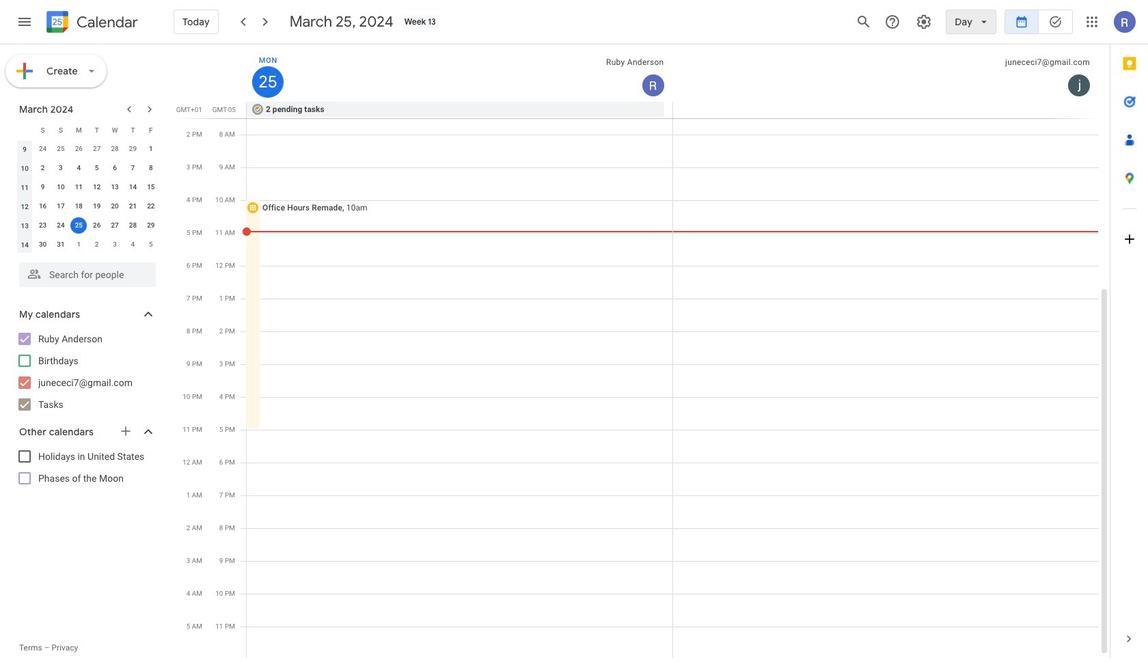 Task type: locate. For each thing, give the bounding box(es) containing it.
1 horizontal spatial column header
[[247, 44, 673, 102]]

3 element
[[53, 160, 69, 176]]

1 vertical spatial column header
[[16, 120, 34, 140]]

february 26 element
[[71, 141, 87, 157]]

column header
[[247, 44, 673, 102], [16, 120, 34, 140]]

12 element
[[89, 179, 105, 196]]

cell
[[70, 216, 88, 235]]

26 element
[[89, 217, 105, 234]]

31 element
[[53, 237, 69, 253]]

february 28 element
[[107, 141, 123, 157]]

10 element
[[53, 179, 69, 196]]

heading
[[74, 14, 138, 30]]

february 29 element
[[125, 141, 141, 157]]

april 4 element
[[125, 237, 141, 253]]

16 element
[[35, 198, 51, 215]]

0 vertical spatial column header
[[247, 44, 673, 102]]

row group
[[16, 140, 160, 254]]

9 element
[[35, 179, 51, 196]]

None search field
[[0, 257, 170, 287]]

5 element
[[89, 160, 105, 176]]

row group inside the march 2024 'grid'
[[16, 140, 160, 254]]

21 element
[[125, 198, 141, 215]]

tab list
[[1111, 44, 1149, 620]]

grid
[[175, 44, 1111, 659]]

15 element
[[143, 179, 159, 196]]

february 24 element
[[35, 141, 51, 157]]

23 element
[[35, 217, 51, 234]]

row
[[241, 102, 1111, 118], [16, 120, 160, 140], [16, 140, 160, 159], [16, 159, 160, 178], [16, 178, 160, 197], [16, 197, 160, 216], [16, 216, 160, 235], [16, 235, 160, 254]]

0 horizontal spatial column header
[[16, 120, 34, 140]]

24 element
[[53, 217, 69, 234]]

29 element
[[143, 217, 159, 234]]

settings menu image
[[917, 14, 933, 30]]

27 element
[[107, 217, 123, 234]]

6 element
[[107, 160, 123, 176]]

april 5 element
[[143, 237, 159, 253]]

11 element
[[71, 179, 87, 196]]



Task type: describe. For each thing, give the bounding box(es) containing it.
19 element
[[89, 198, 105, 215]]

calendar element
[[44, 8, 138, 38]]

main drawer image
[[16, 14, 33, 30]]

Search for people text field
[[27, 263, 148, 287]]

april 2 element
[[89, 237, 105, 253]]

20 element
[[107, 198, 123, 215]]

4 element
[[71, 160, 87, 176]]

25, today element
[[71, 217, 87, 234]]

other calendars list
[[3, 446, 170, 490]]

18 element
[[71, 198, 87, 215]]

march 2024 grid
[[13, 120, 160, 254]]

30 element
[[35, 237, 51, 253]]

column header inside the march 2024 'grid'
[[16, 120, 34, 140]]

heading inside calendar element
[[74, 14, 138, 30]]

2 element
[[35, 160, 51, 176]]

april 3 element
[[107, 237, 123, 253]]

february 25 element
[[53, 141, 69, 157]]

28 element
[[125, 217, 141, 234]]

14 element
[[125, 179, 141, 196]]

monday, march 25, today element
[[252, 66, 284, 98]]

1 element
[[143, 141, 159, 157]]

february 27 element
[[89, 141, 105, 157]]

cell inside the march 2024 'grid'
[[70, 216, 88, 235]]

22 element
[[143, 198, 159, 215]]

my calendars list
[[3, 328, 170, 416]]

17 element
[[53, 198, 69, 215]]

april 1 element
[[71, 237, 87, 253]]

13 element
[[107, 179, 123, 196]]

7 element
[[125, 160, 141, 176]]

8 element
[[143, 160, 159, 176]]

add other calendars image
[[119, 425, 133, 438]]



Task type: vqa. For each thing, say whether or not it's contained in the screenshot.
Calendar element at the top of the page
yes



